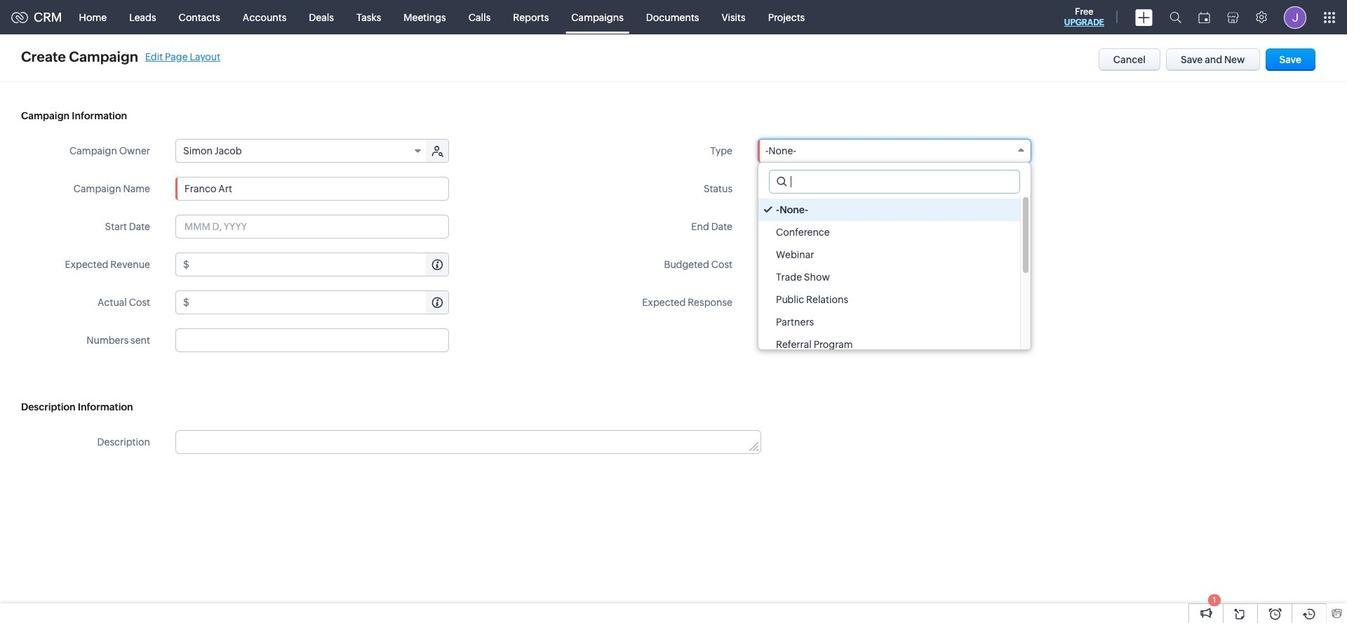 Task type: vqa. For each thing, say whether or not it's contained in the screenshot.
2nd option from the bottom
yes



Task type: locate. For each thing, give the bounding box(es) containing it.
None field
[[758, 139, 1032, 163], [176, 140, 428, 162], [758, 139, 1032, 163], [176, 140, 428, 162]]

None text field
[[192, 253, 449, 276], [758, 291, 1032, 315], [176, 329, 449, 352], [176, 431, 761, 454], [192, 253, 449, 276], [758, 291, 1032, 315], [176, 329, 449, 352], [176, 431, 761, 454]]

None text field
[[770, 171, 1020, 193], [176, 177, 449, 201], [774, 253, 1031, 276], [192, 291, 449, 314], [770, 171, 1020, 193], [176, 177, 449, 201], [774, 253, 1031, 276], [192, 291, 449, 314]]

create menu image
[[1136, 9, 1153, 26]]

2 option from the top
[[759, 221, 1021, 244]]

calendar image
[[1199, 12, 1211, 23]]

option
[[759, 199, 1021, 221], [759, 221, 1021, 244], [759, 244, 1021, 266], [759, 266, 1021, 289], [759, 289, 1021, 311], [759, 311, 1021, 333], [759, 333, 1021, 356]]

profile image
[[1285, 6, 1307, 28]]

create menu element
[[1128, 0, 1162, 34]]

MMM D, YYYY text field
[[176, 215, 449, 239]]

list box
[[759, 195, 1031, 356]]

search element
[[1162, 0, 1191, 34]]

4 option from the top
[[759, 266, 1021, 289]]



Task type: describe. For each thing, give the bounding box(es) containing it.
search image
[[1170, 11, 1182, 23]]

7 option from the top
[[759, 333, 1021, 356]]

MMM D, YYYY text field
[[758, 215, 1032, 239]]

1 option from the top
[[759, 199, 1021, 221]]

3 option from the top
[[759, 244, 1021, 266]]

logo image
[[11, 12, 28, 23]]

profile element
[[1276, 0, 1316, 34]]

6 option from the top
[[759, 311, 1021, 333]]

5 option from the top
[[759, 289, 1021, 311]]



